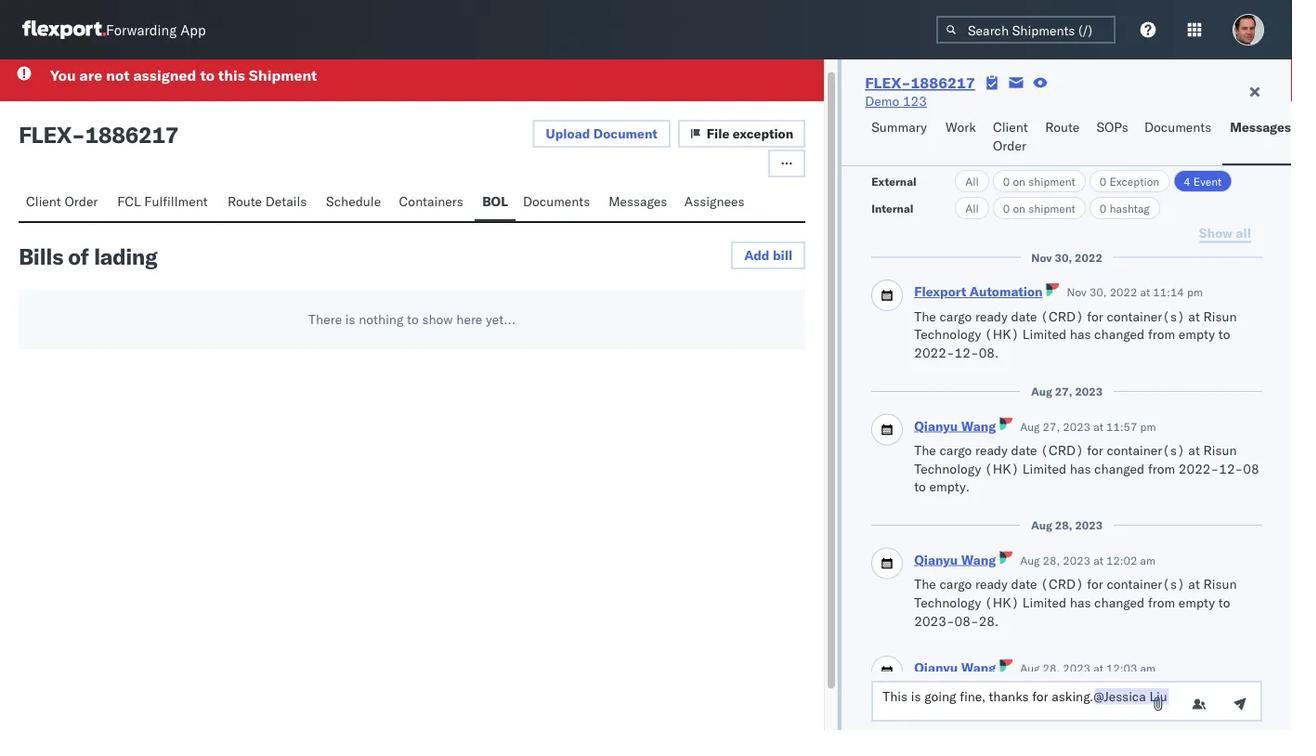 Task type: locate. For each thing, give the bounding box(es) containing it.
2 all button from the top
[[956, 197, 990, 219]]

for inside the cargo ready date (crd) for container(s)  at risun technology (hk) limited has changed from empty to 2022-12-08.
[[1088, 308, 1104, 324]]

1 am from the top
[[1141, 553, 1156, 567]]

0 vertical spatial client order
[[993, 119, 1028, 154]]

0 vertical spatial qianyu wang
[[915, 418, 997, 434]]

changed down 11:57
[[1095, 460, 1145, 477]]

route left details
[[228, 193, 262, 209]]

route for route
[[1046, 119, 1080, 135]]

2 wang from the top
[[962, 552, 997, 568]]

cargo up empty. at right
[[940, 442, 972, 458]]

cargo inside 'the cargo ready date (crd) for container(s)  at risun technology (hk) limited has changed from empty to 2023-08-28.'
[[940, 576, 972, 593]]

2 ready from the top
[[976, 442, 1008, 458]]

ready inside the cargo ready date (crd) for container(s)  at risun technology (hk) limited has changed from 2022-12-08 to empty.
[[976, 442, 1008, 458]]

2 shipment from the top
[[1029, 201, 1076, 215]]

documents right "bol"
[[523, 193, 590, 209]]

0 vertical spatial 2022-
[[915, 344, 955, 361]]

1 on from the top
[[1013, 174, 1026, 188]]

0 vertical spatial documents button
[[1137, 111, 1223, 165]]

11:57
[[1107, 419, 1138, 433]]

1 vertical spatial qianyu
[[915, 552, 958, 568]]

2 on from the top
[[1013, 201, 1026, 215]]

qianyu down 2023-
[[915, 660, 958, 676]]

2 from from the top
[[1149, 460, 1176, 477]]

0 on shipment for 0 hashtag
[[1004, 201, 1076, 215]]

2 container(s) from the top
[[1107, 442, 1186, 458]]

2023 up this is going fine, thanks for asking.​⁠​⁠‌‌‍‌‌‌‍‍‌‍‍‌‍‍‌‍‌‍‍‌‌‍‌‍‌‍‍‌‍‍‍‌‌‍‍‍‌‍‌‌‌‍‍‌‍‌‌‍‌‍‍‌‍‍‍‍‌‍‍‌‍‍‍‌⁠​​⁠@jessica liu⁠​​⁠​⁠‌‍‍‍‌‍‌‍‌‍‍‍‌‌‍‍‌‍‍‌‌‍‌‍‌‍‍‍‌‌‍‌⁠​​⁠‌‌‍‍‍‌‌‌‌‌‍‍‌‍‌‍‌‌‍‍‌‌‌‍‌‌‍‍‌‌‌‍‌‌‍‍‌‍‍‌⁠​⁠​⁠​ text field
[[1063, 662, 1091, 675]]

1 all button from the top
[[956, 170, 990, 192]]

route details button
[[220, 184, 319, 221]]

the for the cargo ready date (crd) for container(s)  at risun technology (hk) limited has changed from 2022-12-08 to empty.
[[915, 442, 937, 458]]

2022 for nov 30, 2022 at 11:14 pm
[[1110, 285, 1138, 299]]

0 vertical spatial cargo
[[940, 308, 972, 324]]

cargo inside the cargo ready date (crd) for container(s)  at risun technology (hk) limited has changed from 2022-12-08 to empty.
[[940, 442, 972, 458]]

0 vertical spatial pm
[[1188, 285, 1203, 299]]

has inside the cargo ready date (crd) for container(s)  at risun technology (hk) limited has changed from 2022-12-08 to empty.
[[1070, 460, 1091, 477]]

ready
[[976, 308, 1008, 324], [976, 442, 1008, 458], [976, 576, 1008, 593]]

aug for aug 28, 2023 at 12:03 am
[[1021, 662, 1040, 675]]

containers
[[399, 193, 464, 209]]

2 am from the top
[[1141, 662, 1156, 675]]

0 horizontal spatial documents button
[[516, 184, 601, 221]]

2 vertical spatial qianyu wang
[[915, 660, 997, 676]]

at inside the cargo ready date (crd) for container(s)  at risun technology (hk) limited has changed from 2022-12-08 to empty.
[[1189, 442, 1201, 458]]

upload document
[[546, 125, 658, 141]]

has for 28.
[[1070, 594, 1091, 611]]

nov 30, 2022
[[1032, 250, 1103, 264]]

3 limited from the top
[[1023, 594, 1067, 611]]

cargo inside the cargo ready date (crd) for container(s)  at risun technology (hk) limited has changed from empty to 2022-12-08.
[[940, 308, 972, 324]]

3 date from the top
[[1012, 576, 1038, 593]]

28, up this is going fine, thanks for asking.​⁠​⁠‌‌‍‌‌‌‍‍‌‍‍‌‍‍‌‍‌‍‍‌‌‍‌‍‌‍‍‌‍‍‍‌‌‍‍‍‌‍‌‌‌‍‍‌‍‌‌‍‌‍‍‌‍‍‍‍‌‍‍‌‍‍‍‌⁠​​⁠@jessica liu⁠​​⁠​⁠‌‍‍‍‌‍‌‍‌‍‍‍‌‌‍‍‌‍‍‌‌‍‌‍‌‍‍‍‌‌‍‌⁠​​⁠‌‌‍‍‍‌‌‌‌‌‍‍‌‍‌‍‌‌‍‍‌‌‌‍‌‌‍‍‌‌‌‍‌‌‍‍‌‍‍‌⁠​⁠​⁠​ text field
[[1043, 662, 1061, 675]]

30, down nov 30, 2022 at the top right
[[1090, 285, 1107, 299]]

aug for aug 28, 2023 at 12:02 am
[[1021, 553, 1040, 567]]

from for the cargo ready date (crd) for container(s)  at risun technology (hk) limited has changed from 2022-12-08 to empty.
[[1149, 460, 1176, 477]]

the up 2023-
[[915, 576, 937, 593]]

1 vertical spatial cargo
[[940, 442, 972, 458]]

1 vertical spatial client order button
[[19, 184, 110, 221]]

3 for from the top
[[1088, 576, 1104, 593]]

shipment up nov 30, 2022 at the top right
[[1029, 201, 1076, 215]]

limited down automation at the right of page
[[1023, 326, 1067, 343]]

2 all from the top
[[966, 201, 979, 215]]

aug
[[1032, 385, 1053, 398], [1021, 419, 1040, 433], [1032, 519, 1053, 533], [1021, 553, 1040, 567], [1021, 662, 1040, 675]]

aug 28, 2023 at 12:03 am
[[1021, 662, 1156, 675]]

2 (crd) from the top
[[1041, 442, 1084, 458]]

1 vertical spatial for
[[1088, 442, 1104, 458]]

1 vertical spatial am
[[1141, 662, 1156, 675]]

2 vertical spatial (hk)
[[985, 594, 1020, 611]]

0 vertical spatial for
[[1088, 308, 1104, 324]]

empty inside the cargo ready date (crd) for container(s)  at risun technology (hk) limited has changed from empty to 2022-12-08.
[[1179, 326, 1216, 343]]

0 horizontal spatial client order
[[26, 193, 98, 209]]

4
[[1184, 174, 1191, 188]]

here
[[457, 311, 483, 327]]

3 (hk) from the top
[[985, 594, 1020, 611]]

risun
[[1204, 308, 1238, 324], [1204, 442, 1238, 458], [1204, 576, 1238, 593]]

2 vertical spatial changed
[[1095, 594, 1145, 611]]

documents button
[[1137, 111, 1223, 165], [516, 184, 601, 221]]

2 qianyu wang from the top
[[915, 552, 997, 568]]

2 qianyu wang button from the top
[[915, 552, 997, 568]]

1 vertical spatial all button
[[956, 197, 990, 219]]

2022- left '08'
[[1179, 460, 1219, 477]]

container(s) inside the cargo ready date (crd) for container(s)  at risun technology (hk) limited has changed from 2022-12-08 to empty.
[[1107, 442, 1186, 458]]

(hk) inside the cargo ready date (crd) for container(s)  at risun technology (hk) limited has changed from empty to 2022-12-08.
[[985, 326, 1020, 343]]

1 ready from the top
[[976, 308, 1008, 324]]

wang up '28.'
[[962, 552, 997, 568]]

changed inside 'the cargo ready date (crd) for container(s)  at risun technology (hk) limited has changed from empty to 2023-08-28.'
[[1095, 594, 1145, 611]]

0 on shipment up nov 30, 2022 at the top right
[[1004, 201, 1076, 215]]

1 date from the top
[[1012, 308, 1038, 324]]

at
[[1141, 285, 1151, 299], [1189, 308, 1201, 324], [1094, 419, 1104, 433], [1189, 442, 1201, 458], [1094, 553, 1104, 567], [1189, 576, 1201, 593], [1094, 662, 1104, 675]]

0 vertical spatial 0 on shipment
[[1004, 174, 1076, 188]]

limited for 28.
[[1023, 594, 1067, 611]]

1886217 down not
[[85, 120, 179, 148]]

upload document button
[[533, 119, 671, 147]]

1 horizontal spatial messages
[[1231, 119, 1292, 135]]

1 0 on shipment from the top
[[1004, 174, 1076, 188]]

all button
[[956, 170, 990, 192], [956, 197, 990, 219]]

2 risun from the top
[[1204, 442, 1238, 458]]

pm for 2022-
[[1141, 419, 1157, 433]]

has down the aug 28, 2023 at 12:02 am
[[1070, 594, 1091, 611]]

from inside 'the cargo ready date (crd) for container(s)  at risun technology (hk) limited has changed from empty to 2023-08-28.'
[[1149, 594, 1176, 611]]

0 vertical spatial technology
[[915, 326, 982, 343]]

qianyu wang up 08-
[[915, 552, 997, 568]]

1 technology from the top
[[915, 326, 982, 343]]

ready inside 'the cargo ready date (crd) for container(s)  at risun technology (hk) limited has changed from empty to 2023-08-28.'
[[976, 576, 1008, 593]]

0 vertical spatial nov
[[1032, 250, 1053, 264]]

1886217 up 123
[[911, 73, 976, 92]]

1 vertical spatial 2022-
[[1179, 460, 1219, 477]]

has inside 'the cargo ready date (crd) for container(s)  at risun technology (hk) limited has changed from empty to 2023-08-28.'
[[1070, 594, 1091, 611]]

qianyu up empty. at right
[[915, 418, 958, 434]]

flex-1886217
[[865, 73, 976, 92]]

27, up aug 27, 2023 at 11:57 pm
[[1056, 385, 1073, 398]]

2 the from the top
[[915, 442, 937, 458]]

limited inside the cargo ready date (crd) for container(s)  at risun technology (hk) limited has changed from empty to 2022-12-08.
[[1023, 326, 1067, 343]]

nov for nov 30, 2022 at 11:14 pm
[[1067, 285, 1087, 299]]

0 on shipment down the route button
[[1004, 174, 1076, 188]]

27, down aug 27, 2023
[[1043, 419, 1061, 433]]

0 horizontal spatial 30,
[[1055, 250, 1073, 264]]

yet...
[[486, 311, 516, 327]]

pm right 11:57
[[1141, 419, 1157, 433]]

schedule
[[326, 193, 381, 209]]

2022- left 08.
[[915, 344, 955, 361]]

0 horizontal spatial 2022-
[[915, 344, 955, 361]]

flex - 1886217
[[19, 120, 179, 148]]

flexport. image
[[22, 20, 106, 39]]

0 horizontal spatial order
[[64, 193, 98, 209]]

1 horizontal spatial 12-
[[1219, 460, 1244, 477]]

2 vertical spatial cargo
[[940, 576, 972, 593]]

(crd) down the aug 28, 2023 at 12:02 am
[[1041, 576, 1084, 593]]

1 cargo from the top
[[940, 308, 972, 324]]

to inside the cargo ready date (crd) for container(s)  at risun technology (hk) limited has changed from 2022-12-08 to empty.
[[915, 479, 926, 495]]

internal
[[872, 201, 914, 215]]

1 wang from the top
[[962, 418, 997, 434]]

1 horizontal spatial messages button
[[1223, 111, 1293, 165]]

qianyu wang for the cargo ready date (crd) for container(s)  at risun technology (hk) limited has changed from 2022-12-08 to empty.
[[915, 418, 997, 434]]

2023 for aug 27, 2023 at 11:57 pm
[[1063, 419, 1091, 433]]

aug up the aug 28, 2023 at 12:02 am
[[1032, 519, 1053, 533]]

(crd) for 08.
[[1041, 308, 1084, 324]]

1 vertical spatial messages
[[609, 193, 667, 209]]

0 vertical spatial wang
[[962, 418, 997, 434]]

2023 up aug 27, 2023 at 11:57 pm
[[1076, 385, 1103, 398]]

1 from from the top
[[1149, 326, 1176, 343]]

0 vertical spatial order
[[993, 138, 1027, 154]]

shipment
[[1029, 174, 1076, 188], [1029, 201, 1076, 215]]

the inside the cargo ready date (crd) for container(s)  at risun technology (hk) limited has changed from 2022-12-08 to empty.
[[915, 442, 937, 458]]

3 the from the top
[[915, 576, 937, 593]]

123
[[903, 93, 927, 109]]

4 event
[[1184, 174, 1222, 188]]

30, up the cargo ready date (crd) for container(s)  at risun technology (hk) limited has changed from empty to 2022-12-08.
[[1055, 250, 1073, 264]]

qianyu wang button down 08-
[[915, 660, 997, 676]]

2 vertical spatial from
[[1149, 594, 1176, 611]]

technology inside the cargo ready date (crd) for container(s)  at risun technology (hk) limited has changed from 2022-12-08 to empty.
[[915, 460, 982, 477]]

qianyu
[[915, 418, 958, 434], [915, 552, 958, 568], [915, 660, 958, 676]]

0 horizontal spatial 2022
[[1075, 250, 1103, 264]]

2 qianyu from the top
[[915, 552, 958, 568]]

2 vertical spatial container(s)
[[1107, 576, 1186, 593]]

0 vertical spatial has
[[1070, 326, 1091, 343]]

1 (crd) from the top
[[1041, 308, 1084, 324]]

messages
[[1231, 119, 1292, 135], [609, 193, 667, 209]]

28, down aug 28, 2023 at right bottom
[[1043, 553, 1061, 567]]

1 vertical spatial from
[[1149, 460, 1176, 477]]

0 horizontal spatial documents
[[523, 193, 590, 209]]

12- inside the cargo ready date (crd) for container(s)  at risun technology (hk) limited has changed from empty to 2022-12-08.
[[955, 344, 979, 361]]

3 wang from the top
[[962, 660, 997, 676]]

0 vertical spatial all button
[[956, 170, 990, 192]]

for inside the cargo ready date (crd) for container(s)  at risun technology (hk) limited has changed from 2022-12-08 to empty.
[[1088, 442, 1104, 458]]

from inside the cargo ready date (crd) for container(s)  at risun technology (hk) limited has changed from empty to 2022-12-08.
[[1149, 326, 1176, 343]]

technology down flexport
[[915, 326, 982, 343]]

3 has from the top
[[1070, 594, 1091, 611]]

limited for empty.
[[1023, 460, 1067, 477]]

0 vertical spatial on
[[1013, 174, 1026, 188]]

technology up empty. at right
[[915, 460, 982, 477]]

documents button up "4"
[[1137, 111, 1223, 165]]

from inside the cargo ready date (crd) for container(s)  at risun technology (hk) limited has changed from 2022-12-08 to empty.
[[1149, 460, 1176, 477]]

3 (crd) from the top
[[1041, 576, 1084, 593]]

1 qianyu wang from the top
[[915, 418, 997, 434]]

wang down '28.'
[[962, 660, 997, 676]]

at inside 'the cargo ready date (crd) for container(s)  at risun technology (hk) limited has changed from empty to 2023-08-28.'
[[1189, 576, 1201, 593]]

2 has from the top
[[1070, 460, 1091, 477]]

ready for 08.
[[976, 308, 1008, 324]]

2 vertical spatial limited
[[1023, 594, 1067, 611]]

date down the aug 28, 2023 at 12:02 am
[[1012, 576, 1038, 593]]

2 changed from the top
[[1095, 460, 1145, 477]]

wang
[[962, 418, 997, 434], [962, 552, 997, 568], [962, 660, 997, 676]]

1 vertical spatial qianyu wang
[[915, 552, 997, 568]]

qianyu wang down 08-
[[915, 660, 997, 676]]

the for the cargo ready date (crd) for container(s)  at risun technology (hk) limited has changed from empty to 2023-08-28.
[[915, 576, 937, 593]]

1 for from the top
[[1088, 308, 1104, 324]]

wang up empty. at right
[[962, 418, 997, 434]]

order left fcl
[[64, 193, 98, 209]]

3 risun from the top
[[1204, 576, 1238, 593]]

changed inside the cargo ready date (crd) for container(s)  at risun technology (hk) limited has changed from empty to 2022-12-08.
[[1095, 326, 1145, 343]]

qianyu wang up empty. at right
[[915, 418, 997, 434]]

the up empty. at right
[[915, 442, 937, 458]]

aug for aug 27, 2023 at 11:57 pm
[[1021, 419, 1040, 433]]

1 vertical spatial container(s)
[[1107, 442, 1186, 458]]

risun inside the cargo ready date (crd) for container(s)  at risun technology (hk) limited has changed from empty to 2022-12-08.
[[1204, 308, 1238, 324]]

cargo down flexport
[[940, 308, 972, 324]]

0 horizontal spatial route
[[228, 193, 262, 209]]

1 horizontal spatial 1886217
[[911, 73, 976, 92]]

the inside the cargo ready date (crd) for container(s)  at risun technology (hk) limited has changed from empty to 2022-12-08.
[[915, 308, 937, 324]]

bills
[[19, 242, 63, 270]]

technology inside 'the cargo ready date (crd) for container(s)  at risun technology (hk) limited has changed from empty to 2023-08-28.'
[[915, 594, 982, 611]]

file exception button
[[678, 119, 806, 147], [678, 119, 806, 147]]

1 shipment from the top
[[1029, 174, 1076, 188]]

all button for internal
[[956, 197, 990, 219]]

1 vertical spatial client
[[26, 193, 61, 209]]

has up aug 27, 2023
[[1070, 326, 1091, 343]]

0 vertical spatial 28,
[[1056, 519, 1073, 533]]

0 horizontal spatial messages button
[[601, 184, 677, 221]]

container(s)
[[1107, 308, 1186, 324], [1107, 442, 1186, 458], [1107, 576, 1186, 593]]

1 horizontal spatial documents button
[[1137, 111, 1223, 165]]

ready inside the cargo ready date (crd) for container(s)  at risun technology (hk) limited has changed from empty to 2022-12-08.
[[976, 308, 1008, 324]]

client for the leftmost client order button
[[26, 193, 61, 209]]

2 for from the top
[[1088, 442, 1104, 458]]

08.
[[979, 344, 999, 361]]

(hk) inside 'the cargo ready date (crd) for container(s)  at risun technology (hk) limited has changed from empty to 2023-08-28.'
[[985, 594, 1020, 611]]

to inside 'the cargo ready date (crd) for container(s)  at risun technology (hk) limited has changed from empty to 2023-08-28.'
[[1219, 594, 1231, 611]]

empty
[[1179, 326, 1216, 343], [1179, 594, 1216, 611]]

aug down aug 28, 2023 at right bottom
[[1021, 553, 1040, 567]]

container(s) inside 'the cargo ready date (crd) for container(s)  at risun technology (hk) limited has changed from empty to 2023-08-28.'
[[1107, 576, 1186, 593]]

nov down nov 30, 2022 at the top right
[[1067, 285, 1087, 299]]

0 on shipment
[[1004, 174, 1076, 188], [1004, 201, 1076, 215]]

(crd) down nov 30, 2022 at the top right
[[1041, 308, 1084, 324]]

1 changed from the top
[[1095, 326, 1145, 343]]

wang for empty.
[[962, 418, 997, 434]]

the cargo ready date (crd) for container(s)  at risun technology (hk) limited has changed from empty to 2022-12-08.
[[915, 308, 1238, 361]]

empty inside 'the cargo ready date (crd) for container(s)  at risun technology (hk) limited has changed from empty to 2023-08-28.'
[[1179, 594, 1216, 611]]

28, for aug 28, 2023 at 12:02 am
[[1043, 553, 1061, 567]]

changed down 12:02 at the bottom
[[1095, 594, 1145, 611]]

wang for 28.
[[962, 552, 997, 568]]

(hk) for 28.
[[985, 594, 1020, 611]]

documents
[[1145, 119, 1212, 135], [523, 193, 590, 209]]

1 vertical spatial documents button
[[516, 184, 601, 221]]

1 vertical spatial shipment
[[1029, 201, 1076, 215]]

date inside the cargo ready date (crd) for container(s)  at risun technology (hk) limited has changed from 2022-12-08 to empty.
[[1012, 442, 1038, 458]]

1 limited from the top
[[1023, 326, 1067, 343]]

date down automation at the right of page
[[1012, 308, 1038, 324]]

(hk)
[[985, 326, 1020, 343], [985, 460, 1020, 477], [985, 594, 1020, 611]]

order right the work button
[[993, 138, 1027, 154]]

the cargo ready date (crd) for container(s)  at risun technology (hk) limited has changed from empty to 2023-08-28.
[[915, 576, 1238, 629]]

client order up of
[[26, 193, 98, 209]]

0 vertical spatial from
[[1149, 326, 1176, 343]]

technology up 2023-
[[915, 594, 982, 611]]

client order button right work in the right of the page
[[986, 111, 1038, 165]]

27, for aug 27, 2023 at 11:57 pm
[[1043, 419, 1061, 433]]

the inside 'the cargo ready date (crd) for container(s)  at risun technology (hk) limited has changed from empty to 2023-08-28.'
[[915, 576, 937, 593]]

documents up "4"
[[1145, 119, 1212, 135]]

2023 down aug 28, 2023 at right bottom
[[1063, 553, 1091, 567]]

12:02
[[1107, 553, 1138, 567]]

1 has from the top
[[1070, 326, 1091, 343]]

2 vertical spatial 28,
[[1043, 662, 1061, 675]]

2023 for aug 27, 2023
[[1076, 385, 1103, 398]]

aug for aug 27, 2023
[[1032, 385, 1053, 398]]

1 vertical spatial limited
[[1023, 460, 1067, 477]]

for down the aug 28, 2023 at 12:02 am
[[1088, 576, 1104, 593]]

1886217
[[911, 73, 976, 92], [85, 120, 179, 148]]

1 vertical spatial on
[[1013, 201, 1026, 215]]

am right 12:03
[[1141, 662, 1156, 675]]

0 vertical spatial route
[[1046, 119, 1080, 135]]

date inside 'the cargo ready date (crd) for container(s)  at risun technology (hk) limited has changed from empty to 2023-08-28.'
[[1012, 576, 1038, 593]]

(crd) inside the cargo ready date (crd) for container(s)  at risun technology (hk) limited has changed from 2022-12-08 to empty.
[[1041, 442, 1084, 458]]

1 qianyu from the top
[[915, 418, 958, 434]]

2 empty from the top
[[1179, 594, 1216, 611]]

2022 left 11:14 at the right
[[1110, 285, 1138, 299]]

0 horizontal spatial messages
[[609, 193, 667, 209]]

0 exception
[[1100, 174, 1160, 188]]

1 vertical spatial 0 on shipment
[[1004, 201, 1076, 215]]

exception
[[1110, 174, 1160, 188]]

1 vertical spatial 30,
[[1090, 285, 1107, 299]]

aug up aug 27, 2023 at 11:57 pm
[[1032, 385, 1053, 398]]

nov up automation at the right of page
[[1032, 250, 1053, 264]]

0 vertical spatial am
[[1141, 553, 1156, 567]]

aug 27, 2023 at 11:57 pm
[[1021, 419, 1157, 433]]

qianyu wang button up 08-
[[915, 552, 997, 568]]

fulfillment
[[144, 193, 208, 209]]

order for the leftmost client order button
[[64, 193, 98, 209]]

nov
[[1032, 250, 1053, 264], [1067, 285, 1087, 299]]

2 date from the top
[[1012, 442, 1038, 458]]

1 vertical spatial the
[[915, 442, 937, 458]]

0 vertical spatial container(s)
[[1107, 308, 1186, 324]]

1 all from the top
[[966, 174, 979, 188]]

0 vertical spatial client order button
[[986, 111, 1038, 165]]

1 empty from the top
[[1179, 326, 1216, 343]]

2 cargo from the top
[[940, 442, 972, 458]]

3 ready from the top
[[976, 576, 1008, 593]]

1 horizontal spatial pm
[[1188, 285, 1203, 299]]

(hk) inside the cargo ready date (crd) for container(s)  at risun technology (hk) limited has changed from 2022-12-08 to empty.
[[985, 460, 1020, 477]]

changed for the cargo ready date (crd) for container(s)  at risun technology (hk) limited has changed from empty to 2022-12-08.
[[1095, 326, 1145, 343]]

on for 0 hashtag
[[1013, 201, 1026, 215]]

2 limited from the top
[[1023, 460, 1067, 477]]

1 vertical spatial changed
[[1095, 460, 1145, 477]]

1 horizontal spatial documents
[[1145, 119, 1212, 135]]

from down 11:14 at the right
[[1149, 326, 1176, 343]]

am for aug 28, 2023 at 12:02 am
[[1141, 553, 1156, 567]]

2 vertical spatial date
[[1012, 576, 1038, 593]]

0 vertical spatial the
[[915, 308, 937, 324]]

limited inside the cargo ready date (crd) for container(s)  at risun technology (hk) limited has changed from 2022-12-08 to empty.
[[1023, 460, 1067, 477]]

technology inside the cargo ready date (crd) for container(s)  at risun technology (hk) limited has changed from empty to 2022-12-08.
[[915, 326, 982, 343]]

3 container(s) from the top
[[1107, 576, 1186, 593]]

2022- inside the cargo ready date (crd) for container(s)  at risun technology (hk) limited has changed from empty to 2022-12-08.
[[915, 344, 955, 361]]

0 hashtag
[[1100, 201, 1150, 215]]

0 horizontal spatial client
[[26, 193, 61, 209]]

1 (hk) from the top
[[985, 326, 1020, 343]]

app
[[180, 21, 206, 39]]

am
[[1141, 553, 1156, 567], [1141, 662, 1156, 675]]

client up the bills
[[26, 193, 61, 209]]

empty for the cargo ready date (crd) for container(s)  at risun technology (hk) limited has changed from empty to 2022-12-08.
[[1179, 326, 1216, 343]]

for down "nov 30, 2022 at 11:14 pm"
[[1088, 308, 1104, 324]]

2022-
[[915, 344, 955, 361], [1179, 460, 1219, 477]]

empty.
[[930, 479, 970, 495]]

client order
[[993, 119, 1028, 154], [26, 193, 98, 209]]

0 vertical spatial 30,
[[1055, 250, 1073, 264]]

from for the cargo ready date (crd) for container(s)  at risun technology (hk) limited has changed from empty to 2023-08-28.
[[1149, 594, 1176, 611]]

1 vertical spatial 27,
[[1043, 419, 1061, 433]]

client
[[993, 119, 1028, 135], [26, 193, 61, 209]]

risun inside the cargo ready date (crd) for container(s)  at risun technology (hk) limited has changed from 2022-12-08 to empty.
[[1204, 442, 1238, 458]]

1 horizontal spatial route
[[1046, 119, 1080, 135]]

from down the aug 28, 2023 at 12:02 am
[[1149, 594, 1176, 611]]

1 vertical spatial qianyu wang button
[[915, 552, 997, 568]]

client order button
[[986, 111, 1038, 165], [19, 184, 110, 221]]

changed inside the cargo ready date (crd) for container(s)  at risun technology (hk) limited has changed from 2022-12-08 to empty.
[[1095, 460, 1145, 477]]

1 the from the top
[[915, 308, 937, 324]]

aug up this is going fine, thanks for asking.​⁠​⁠‌‌‍‌‌‌‍‍‌‍‍‌‍‍‌‍‌‍‍‌‌‍‌‍‌‍‍‌‍‍‍‌‌‍‍‍‌‍‌‌‌‍‍‌‍‌‌‍‌‍‍‌‍‍‍‍‌‍‍‌‍‍‍‌⁠​​⁠@jessica liu⁠​​⁠​⁠‌‍‍‍‌‍‌‍‌‍‍‍‌‌‍‍‌‍‍‌‌‍‌‍‌‍‍‍‌‌‍‌⁠​​⁠‌‌‍‍‍‌‌‌‌‌‍‍‌‍‌‍‌‌‍‍‌‌‌‍‌‌‍‍‌‌‌‍‌‌‍‍‌‍‍‌⁠​⁠​⁠​ text field
[[1021, 662, 1040, 675]]

order inside client order
[[993, 138, 1027, 154]]

2 0 on shipment from the top
[[1004, 201, 1076, 215]]

30, for nov 30, 2022 at 11:14 pm
[[1090, 285, 1107, 299]]

container(s) down 11:57
[[1107, 442, 1186, 458]]

client right work in the right of the page
[[993, 119, 1028, 135]]

2 technology from the top
[[915, 460, 982, 477]]

0 horizontal spatial nov
[[1032, 250, 1053, 264]]

0 vertical spatial risun
[[1204, 308, 1238, 324]]

0 vertical spatial empty
[[1179, 326, 1216, 343]]

container(s) down "nov 30, 2022 at 11:14 pm"
[[1107, 308, 1186, 324]]

1 vertical spatial has
[[1070, 460, 1091, 477]]

1 horizontal spatial client order
[[993, 119, 1028, 154]]

not
[[106, 66, 130, 84]]

aug down aug 27, 2023
[[1021, 419, 1040, 433]]

limited down aug 27, 2023 at 11:57 pm
[[1023, 460, 1067, 477]]

route left sops
[[1046, 119, 1080, 135]]

(crd) inside 'the cargo ready date (crd) for container(s)  at risun technology (hk) limited has changed from empty to 2023-08-28.'
[[1041, 576, 1084, 593]]

0 vertical spatial shipment
[[1029, 174, 1076, 188]]

qianyu for the cargo ready date (crd) for container(s)  at risun technology (hk) limited has changed from empty to 2023-08-28.
[[915, 552, 958, 568]]

has inside the cargo ready date (crd) for container(s)  at risun technology (hk) limited has changed from empty to 2022-12-08.
[[1070, 326, 1091, 343]]

date inside the cargo ready date (crd) for container(s)  at risun technology (hk) limited has changed from empty to 2022-12-08.
[[1012, 308, 1038, 324]]

qianyu up 2023-
[[915, 552, 958, 568]]

for for 28.
[[1088, 576, 1104, 593]]

messages button
[[1223, 111, 1293, 165], [601, 184, 677, 221]]

2023 up the aug 28, 2023 at 12:02 am
[[1076, 519, 1103, 533]]

0 vertical spatial 2022
[[1075, 250, 1103, 264]]

shipment down the route button
[[1029, 174, 1076, 188]]

cargo up 08-
[[940, 576, 972, 593]]

qianyu wang button for the cargo ready date (crd) for container(s)  at risun technology (hk) limited has changed from 2022-12-08 to empty.
[[915, 418, 997, 434]]

2022
[[1075, 250, 1103, 264], [1110, 285, 1138, 299]]

(crd) inside the cargo ready date (crd) for container(s)  at risun technology (hk) limited has changed from empty to 2022-12-08.
[[1041, 308, 1084, 324]]

shipment for 0 hashtag
[[1029, 201, 1076, 215]]

risun inside 'the cargo ready date (crd) for container(s)  at risun technology (hk) limited has changed from empty to 2023-08-28.'
[[1204, 576, 1238, 593]]

from
[[1149, 326, 1176, 343], [1149, 460, 1176, 477], [1149, 594, 1176, 611]]

3 cargo from the top
[[940, 576, 972, 593]]

1 qianyu wang button from the top
[[915, 418, 997, 434]]

client order button up of
[[19, 184, 110, 221]]

2 (hk) from the top
[[985, 460, 1020, 477]]

1 container(s) from the top
[[1107, 308, 1186, 324]]

for down aug 27, 2023 at 11:57 pm
[[1088, 442, 1104, 458]]

changed down "nov 30, 2022 at 11:14 pm"
[[1095, 326, 1145, 343]]

1 risun from the top
[[1204, 308, 1238, 324]]

3 from from the top
[[1149, 594, 1176, 611]]

1 vertical spatial order
[[64, 193, 98, 209]]

limited inside 'the cargo ready date (crd) for container(s)  at risun technology (hk) limited has changed from empty to 2023-08-28.'
[[1023, 594, 1067, 611]]

am for aug 28, 2023 at 12:03 am
[[1141, 662, 1156, 675]]

0 vertical spatial ready
[[976, 308, 1008, 324]]

from down aug 27, 2023 at 11:57 pm
[[1149, 460, 1176, 477]]

28, for aug 28, 2023 at 12:03 am
[[1043, 662, 1061, 675]]

3 technology from the top
[[915, 594, 982, 611]]

container(s) down 12:02 at the bottom
[[1107, 576, 1186, 593]]

fcl
[[117, 193, 141, 209]]

1 horizontal spatial 2022-
[[1179, 460, 1219, 477]]

1 horizontal spatial nov
[[1067, 285, 1087, 299]]

to inside the cargo ready date (crd) for container(s)  at risun technology (hk) limited has changed from empty to 2022-12-08.
[[1219, 326, 1231, 343]]

this
[[218, 66, 245, 84]]

3 qianyu wang from the top
[[915, 660, 997, 676]]

0 horizontal spatial pm
[[1141, 419, 1157, 433]]

am right 12:02 at the bottom
[[1141, 553, 1156, 567]]

2023 for aug 28, 2023 at 12:03 am
[[1063, 662, 1091, 675]]

2 vertical spatial qianyu
[[915, 660, 958, 676]]

file
[[707, 125, 730, 141]]

client order right the work button
[[993, 119, 1028, 154]]

2 vertical spatial has
[[1070, 594, 1091, 611]]

0 vertical spatial 27,
[[1056, 385, 1073, 398]]

qianyu wang button up empty. at right
[[915, 418, 997, 434]]

limited down the aug 28, 2023 at 12:02 am
[[1023, 594, 1067, 611]]

at inside the cargo ready date (crd) for container(s)  at risun technology (hk) limited has changed from empty to 2022-12-08.
[[1189, 308, 1201, 324]]

has down aug 27, 2023 at 11:57 pm
[[1070, 460, 1091, 477]]

2 vertical spatial ready
[[976, 576, 1008, 593]]

the down flexport
[[915, 308, 937, 324]]

technology for to
[[915, 460, 982, 477]]

date down aug 27, 2023 at 11:57 pm
[[1012, 442, 1038, 458]]

0
[[1004, 174, 1010, 188], [1100, 174, 1107, 188], [1004, 201, 1010, 215], [1100, 201, 1107, 215]]

2022 up "nov 30, 2022 at 11:14 pm"
[[1075, 250, 1103, 264]]

(crd) down aug 27, 2023 at 11:57 pm
[[1041, 442, 1084, 458]]

1 horizontal spatial client
[[993, 119, 1028, 135]]

nov for nov 30, 2022
[[1032, 250, 1053, 264]]

container(s) inside the cargo ready date (crd) for container(s)  at risun technology (hk) limited has changed from empty to 2022-12-08.
[[1107, 308, 1186, 324]]

0 vertical spatial date
[[1012, 308, 1038, 324]]

route
[[1046, 119, 1080, 135], [228, 193, 262, 209]]

documents button right "bol"
[[516, 184, 601, 221]]

1 vertical spatial (crd)
[[1041, 442, 1084, 458]]

12-
[[955, 344, 979, 361], [1219, 460, 1244, 477]]

date for 28.
[[1012, 576, 1038, 593]]

0 vertical spatial (crd)
[[1041, 308, 1084, 324]]

for for empty.
[[1088, 442, 1104, 458]]

1 vertical spatial route
[[228, 193, 262, 209]]

28, up the aug 28, 2023 at 12:02 am
[[1056, 519, 1073, 533]]

qianyu wang button for the cargo ready date (crd) for container(s)  at risun technology (hk) limited has changed from empty to 2023-08-28.
[[915, 552, 997, 568]]

for inside 'the cargo ready date (crd) for container(s)  at risun technology (hk) limited has changed from empty to 2023-08-28.'
[[1088, 576, 1104, 593]]

28,
[[1056, 519, 1073, 533], [1043, 553, 1061, 567], [1043, 662, 1061, 675]]

pm right 11:14 at the right
[[1188, 285, 1203, 299]]

3 changed from the top
[[1095, 594, 1145, 611]]

2 vertical spatial qianyu wang button
[[915, 660, 997, 676]]

2023 down aug 27, 2023
[[1063, 419, 1091, 433]]



Task type: describe. For each thing, give the bounding box(es) containing it.
nov 30, 2022 at 11:14 pm
[[1067, 285, 1203, 299]]

forwarding
[[106, 21, 177, 39]]

0 on shipment for 0 exception
[[1004, 174, 1076, 188]]

pm for empty
[[1188, 285, 1203, 299]]

route for route details
[[228, 193, 262, 209]]

1 vertical spatial 1886217
[[85, 120, 179, 148]]

28, for aug 28, 2023
[[1056, 519, 1073, 533]]

on for 0 exception
[[1013, 174, 1026, 188]]

container(s) for the cargo ready date (crd) for container(s)  at risun technology (hk) limited has changed from 2022-12-08 to empty.
[[1107, 442, 1186, 458]]

cargo for 08-
[[940, 576, 972, 593]]

aug 28, 2023
[[1032, 519, 1103, 533]]

shipment for 0 exception
[[1029, 174, 1076, 188]]

cargo for 12-
[[940, 308, 972, 324]]

This is going fine, thanks for asking.​⁠​⁠‌‌‍‌‌‌‍‍‌‍‍‌‍‍‌‍‌‍‍‌‌‍‌‍‌‍‍‌‍‍‍‌‌‍‍‍‌‍‌‌‌‍‍‌‍‌‌‍‌‍‍‌‍‍‍‍‌‍‍‌‍‍‍‌⁠​​⁠@Jessica Liu⁠​​⁠​⁠‌‍‍‍‌‍‌‍‌‍‍‍‌‌‍‍‌‍‍‌‌‍‌‍‌‍‍‍‌‌‍‌⁠​​⁠‌‌‍‍‍‌‌‌‌‌‍‍‌‍‌‍‌‌‍‍‌‌‌‍‌‌‍‍‌‌‌‍‌‌‍‍‌‍‍‌⁠​⁠​⁠​ text field
[[872, 681, 1263, 722]]

event
[[1194, 174, 1222, 188]]

shipment
[[249, 66, 317, 84]]

details
[[266, 193, 307, 209]]

flex-
[[865, 73, 911, 92]]

lading
[[94, 242, 157, 270]]

0 vertical spatial documents
[[1145, 119, 1212, 135]]

sops
[[1097, 119, 1129, 135]]

nothing
[[359, 311, 404, 327]]

bills of lading
[[19, 242, 157, 270]]

messages for the bottom 'messages' button
[[609, 193, 667, 209]]

the for the cargo ready date (crd) for container(s)  at risun technology (hk) limited has changed from empty to 2022-12-08.
[[915, 308, 937, 324]]

are
[[80, 66, 102, 84]]

automation
[[970, 283, 1043, 300]]

risun for the cargo ready date (crd) for container(s)  at risun technology (hk) limited has changed from empty to 2023-08-28.
[[1204, 576, 1238, 593]]

1 vertical spatial client order
[[26, 193, 98, 209]]

1 vertical spatial messages button
[[601, 184, 677, 221]]

the cargo ready date (crd) for container(s)  at risun technology (hk) limited has changed from 2022-12-08 to empty.
[[915, 442, 1260, 495]]

risun for the cargo ready date (crd) for container(s)  at risun technology (hk) limited has changed from 2022-12-08 to empty.
[[1204, 442, 1238, 458]]

12- inside the cargo ready date (crd) for container(s)  at risun technology (hk) limited has changed from 2022-12-08 to empty.
[[1219, 460, 1244, 477]]

2023 for aug 28, 2023 at 12:02 am
[[1063, 553, 1091, 567]]

document
[[594, 125, 658, 141]]

from for the cargo ready date (crd) for container(s)  at risun technology (hk) limited has changed from empty to 2022-12-08.
[[1149, 326, 1176, 343]]

container(s) for the cargo ready date (crd) for container(s)  at risun technology (hk) limited has changed from empty to 2023-08-28.
[[1107, 576, 1186, 593]]

schedule button
[[319, 184, 392, 221]]

11:14
[[1154, 285, 1185, 299]]

hashtag
[[1110, 201, 1150, 215]]

there is nothing to show here yet...
[[309, 311, 516, 327]]

bill
[[773, 247, 793, 263]]

2022- inside the cargo ready date (crd) for container(s)  at risun technology (hk) limited has changed from 2022-12-08 to empty.
[[1179, 460, 1219, 477]]

fcl fulfillment
[[117, 193, 208, 209]]

demo 123 link
[[865, 92, 927, 111]]

08-
[[955, 613, 979, 629]]

qianyu for the cargo ready date (crd) for container(s)  at risun technology (hk) limited has changed from 2022-12-08 to empty.
[[915, 418, 958, 434]]

add bill
[[745, 247, 793, 263]]

30, for nov 30, 2022
[[1055, 250, 1073, 264]]

qianyu wang for the cargo ready date (crd) for container(s)  at risun technology (hk) limited has changed from empty to 2023-08-28.
[[915, 552, 997, 568]]

0 vertical spatial messages button
[[1223, 111, 1293, 165]]

show
[[422, 311, 453, 327]]

messages for the topmost 'messages' button
[[1231, 119, 1292, 135]]

-
[[72, 120, 85, 148]]

Search Shipments (/) text field
[[937, 16, 1116, 44]]

sops button
[[1090, 111, 1137, 165]]

summary
[[872, 119, 927, 135]]

work
[[946, 119, 977, 135]]

ready for 28.
[[976, 576, 1008, 593]]

flexport
[[915, 283, 967, 300]]

assigned
[[133, 66, 197, 84]]

(hk) for 08.
[[985, 326, 1020, 343]]

1 horizontal spatial client order button
[[986, 111, 1038, 165]]

container(s) for the cargo ready date (crd) for container(s)  at risun technology (hk) limited has changed from empty to 2022-12-08.
[[1107, 308, 1186, 324]]

2022 for nov 30, 2022
[[1075, 250, 1103, 264]]

all for internal
[[966, 201, 979, 215]]

of
[[68, 242, 89, 270]]

1 vertical spatial documents
[[523, 193, 590, 209]]

containers button
[[392, 184, 475, 221]]

3 qianyu wang button from the top
[[915, 660, 997, 676]]

summary button
[[864, 111, 939, 165]]

(crd) for empty.
[[1041, 442, 1084, 458]]

empty for the cargo ready date (crd) for container(s)  at risun technology (hk) limited has changed from empty to 2023-08-28.
[[1179, 594, 1216, 611]]

08
[[1244, 460, 1260, 477]]

aug for aug 28, 2023
[[1032, 519, 1053, 533]]

cargo for to
[[940, 442, 972, 458]]

27, for aug 27, 2023
[[1056, 385, 1073, 398]]

file exception
[[707, 125, 794, 141]]

bol button
[[475, 184, 516, 221]]

28.
[[979, 613, 999, 629]]

flexport automation button
[[915, 283, 1043, 300]]

0 horizontal spatial client order button
[[19, 184, 110, 221]]

is
[[346, 311, 355, 327]]

aug 27, 2023
[[1032, 385, 1103, 398]]

demo
[[865, 93, 900, 109]]

date for 08.
[[1012, 308, 1038, 324]]

exception
[[733, 125, 794, 141]]

(hk) for empty.
[[985, 460, 1020, 477]]

flexport automation
[[915, 283, 1043, 300]]

demo 123
[[865, 93, 927, 109]]

assignees button
[[677, 184, 756, 221]]

flex
[[19, 120, 72, 148]]

0 vertical spatial 1886217
[[911, 73, 976, 92]]

route button
[[1038, 111, 1090, 165]]

limited for 08.
[[1023, 326, 1067, 343]]

order for the right client order button
[[993, 138, 1027, 154]]

technology for 08-
[[915, 594, 982, 611]]

has for 08.
[[1070, 326, 1091, 343]]

external
[[872, 174, 917, 188]]

assignees
[[685, 193, 745, 209]]

all for external
[[966, 174, 979, 188]]

there
[[309, 311, 342, 327]]

forwarding app link
[[22, 20, 206, 39]]

changed for the cargo ready date (crd) for container(s)  at risun technology (hk) limited has changed from empty to 2023-08-28.
[[1095, 594, 1145, 611]]

date for empty.
[[1012, 442, 1038, 458]]

12:03
[[1107, 662, 1138, 675]]

flex-1886217 link
[[865, 73, 976, 92]]

upload
[[546, 125, 590, 141]]

ready for empty.
[[976, 442, 1008, 458]]

3 qianyu from the top
[[915, 660, 958, 676]]

add bill button
[[732, 241, 806, 269]]

bol
[[482, 193, 508, 209]]

changed for the cargo ready date (crd) for container(s)  at risun technology (hk) limited has changed from 2022-12-08 to empty.
[[1095, 460, 1145, 477]]

technology for 12-
[[915, 326, 982, 343]]

you are not assigned to this shipment
[[50, 66, 317, 84]]

fcl fulfillment button
[[110, 184, 220, 221]]

route details
[[228, 193, 307, 209]]

(crd) for 28.
[[1041, 576, 1084, 593]]

forwarding app
[[106, 21, 206, 39]]

2023 for aug 28, 2023
[[1076, 519, 1103, 533]]

work button
[[939, 111, 986, 165]]

risun for the cargo ready date (crd) for container(s)  at risun technology (hk) limited has changed from empty to 2022-12-08.
[[1204, 308, 1238, 324]]

you
[[50, 66, 76, 84]]

2023-
[[915, 613, 955, 629]]

client for the right client order button
[[993, 119, 1028, 135]]

aug 28, 2023 at 12:02 am
[[1021, 553, 1156, 567]]

all button for external
[[956, 170, 990, 192]]

has for empty.
[[1070, 460, 1091, 477]]

for for 08.
[[1088, 308, 1104, 324]]

add
[[745, 247, 770, 263]]



Task type: vqa. For each thing, say whether or not it's contained in the screenshot.


